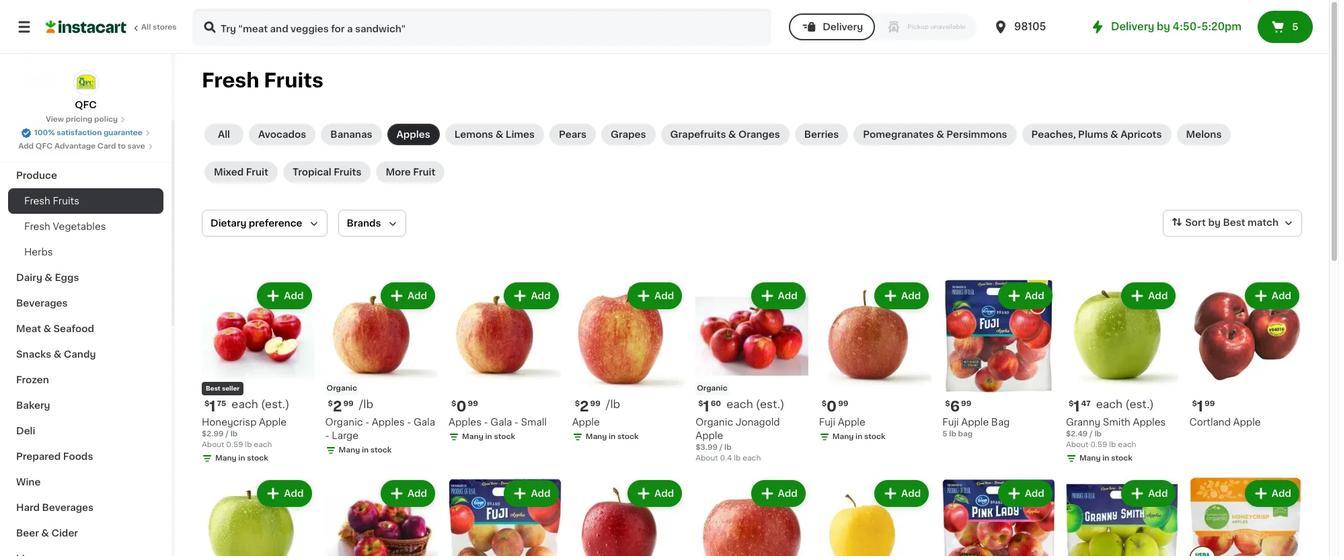 Task type: locate. For each thing, give the bounding box(es) containing it.
stock for apples - gala - small
[[494, 433, 515, 440]]

many
[[462, 433, 484, 440], [586, 433, 607, 440], [833, 433, 854, 440], [339, 447, 360, 454], [215, 455, 237, 462], [1080, 455, 1101, 462]]

beverages link
[[8, 291, 164, 316]]

(est.) inside $1.47 each (estimated) element
[[1126, 399, 1155, 410]]

0 horizontal spatial fruits
[[53, 197, 79, 206]]

3 99 from the left
[[343, 400, 354, 408]]

organic - apples - gala - large
[[325, 418, 435, 440]]

/ up 0.4 at the bottom of page
[[720, 444, 723, 451]]

0 horizontal spatial about
[[202, 441, 224, 449]]

pomegranates
[[864, 130, 935, 139]]

$ inside $ 1 75
[[205, 400, 210, 408]]

2 horizontal spatial each (est.)
[[1097, 399, 1155, 410]]

& right beer at the left of the page
[[41, 529, 49, 538]]

prepared foods link
[[8, 444, 164, 470]]

add inside product group
[[1025, 291, 1045, 301]]

1 vertical spatial fresh
[[24, 197, 50, 206]]

apple for fuji apple bag 5 lb bag
[[962, 418, 989, 427]]

many in stock
[[462, 433, 515, 440], [586, 433, 639, 440], [833, 433, 886, 440], [339, 447, 392, 454], [215, 455, 268, 462], [1080, 455, 1133, 462]]

(est.) for granny smith apples
[[1126, 399, 1155, 410]]

delivery inside delivery by 4:50-5:20pm 'link'
[[1112, 22, 1155, 32]]

2 2 from the left
[[580, 399, 589, 414]]

/ inside granny smith apples $2.49 / lb about 0.59 lb each
[[1090, 430, 1093, 438]]

5 button
[[1258, 11, 1314, 43]]

1 up 'cortland'
[[1198, 399, 1204, 414]]

& for seafood
[[43, 324, 51, 334]]

each (est.) for honeycrisp apple
[[232, 399, 290, 410]]

1 0 from the left
[[457, 399, 467, 414]]

$ inside $ 1 99
[[1193, 400, 1198, 408]]

about down $3.99
[[696, 455, 719, 462]]

& for cider
[[41, 529, 49, 538]]

each (est.) up jonagold
[[727, 399, 785, 410]]

0 horizontal spatial delivery
[[823, 22, 864, 32]]

more fruit link
[[376, 162, 445, 183]]

about for granny
[[1067, 441, 1089, 449]]

1 gala from the left
[[491, 418, 512, 427]]

0 horizontal spatial $ 2 99
[[328, 399, 354, 414]]

0 horizontal spatial (est.)
[[261, 399, 290, 410]]

best left match
[[1224, 218, 1246, 228]]

2 $ 0 99 from the left
[[822, 399, 849, 414]]

1 horizontal spatial (est.)
[[756, 399, 785, 410]]

each down seller
[[232, 399, 258, 410]]

0 vertical spatial fresh fruits
[[202, 71, 324, 90]]

all for all
[[218, 130, 230, 139]]

1 each (est.) from the left
[[232, 399, 290, 410]]

qfc
[[75, 100, 97, 110], [36, 143, 53, 150]]

oranges
[[739, 130, 780, 139]]

delivery for delivery by 4:50-5:20pm
[[1112, 22, 1155, 32]]

fresh up all link on the left top
[[202, 71, 259, 90]]

1 horizontal spatial $ 2 99
[[575, 399, 601, 414]]

1 horizontal spatial 0.59
[[1091, 441, 1108, 449]]

avocados link
[[249, 124, 316, 145]]

cider
[[51, 529, 78, 538]]

each (est.) inside $1.75 each (estimated) element
[[232, 399, 290, 410]]

fruit right the more
[[413, 168, 436, 177]]

beer & cider
[[16, 529, 78, 538]]

/ down honeycrisp
[[226, 430, 229, 438]]

stock for apple
[[618, 433, 639, 440]]

apple inside organic jonagold apple $3.99 / lb about 0.4 lb each
[[696, 431, 724, 440]]

pomegranates & persimmons link
[[854, 124, 1017, 145]]

apples inside organic - apples - gala - large
[[372, 418, 405, 427]]

many for apple
[[586, 433, 607, 440]]

fruits
[[264, 71, 324, 90], [334, 168, 362, 177], [53, 197, 79, 206]]

$ inside $ 1 60
[[699, 400, 704, 408]]

fresh down produce
[[24, 197, 50, 206]]

(est.) inside $1.60 each (estimated) element
[[756, 399, 785, 410]]

$ 6 99
[[946, 399, 972, 414]]

1 vertical spatial by
[[1209, 218, 1221, 228]]

1 horizontal spatial $2.99 per pound element
[[572, 398, 685, 416]]

fresh
[[202, 71, 259, 90], [24, 197, 50, 206], [24, 222, 50, 231]]

1 horizontal spatial fuji
[[943, 418, 959, 427]]

1 inside $1.75 each (estimated) element
[[210, 399, 216, 414]]

2 99 from the left
[[962, 400, 972, 408]]

apples link
[[387, 124, 440, 145]]

grapefruits
[[671, 130, 726, 139]]

1 /lb from the left
[[359, 399, 374, 410]]

qfc logo image
[[73, 70, 99, 96]]

2 horizontal spatial /
[[1090, 430, 1093, 438]]

0 vertical spatial by
[[1158, 22, 1171, 32]]

beverages up the cider
[[42, 503, 94, 513]]

$ 1 99
[[1193, 399, 1216, 414]]

3 (est.) from the left
[[1126, 399, 1155, 410]]

add button
[[259, 284, 311, 308], [382, 284, 434, 308], [506, 284, 558, 308], [629, 284, 681, 308], [753, 284, 805, 308], [876, 284, 928, 308], [1000, 284, 1052, 308], [1123, 284, 1175, 308], [1247, 284, 1299, 308], [259, 482, 311, 506], [382, 482, 434, 506], [506, 482, 558, 506], [629, 482, 681, 506], [753, 482, 805, 506], [876, 482, 928, 506], [1000, 482, 1052, 506], [1123, 482, 1175, 506], [1247, 482, 1299, 506]]

delivery
[[1112, 22, 1155, 32], [823, 22, 864, 32]]

4 99 from the left
[[591, 400, 601, 408]]

apples
[[397, 130, 430, 139], [449, 418, 482, 427], [372, 418, 405, 427], [1134, 418, 1166, 427]]

view pricing policy link
[[46, 114, 126, 125]]

deli link
[[8, 419, 164, 444]]

1 horizontal spatial /lb
[[606, 399, 621, 410]]

small
[[521, 418, 547, 427]]

0 for fuji
[[827, 399, 837, 414]]

(est.) up the honeycrisp apple $2.99 / lb about 0.59 lb each
[[261, 399, 290, 410]]

bakery link
[[8, 393, 164, 419]]

1 for honeycrisp apple
[[210, 399, 216, 414]]

5 99 from the left
[[839, 400, 849, 408]]

hard beverages link
[[8, 495, 164, 521]]

3 each (est.) from the left
[[1097, 399, 1155, 410]]

0 horizontal spatial each (est.)
[[232, 399, 290, 410]]

(est.) inside $1.75 each (estimated) element
[[261, 399, 290, 410]]

by inside field
[[1209, 218, 1221, 228]]

fuji
[[943, 418, 959, 427], [820, 418, 836, 427]]

about down $2.49
[[1067, 441, 1089, 449]]

2 fuji from the left
[[820, 418, 836, 427]]

9 $ from the left
[[1193, 400, 1198, 408]]

(est.) up jonagold
[[756, 399, 785, 410]]

& right meat
[[43, 324, 51, 334]]

fresh fruits
[[202, 71, 324, 90], [24, 197, 79, 206]]

/ inside the honeycrisp apple $2.99 / lb about 0.59 lb each
[[226, 430, 229, 438]]

delivery inside delivery button
[[823, 22, 864, 32]]

lemons
[[455, 130, 493, 139]]

eggs
[[55, 273, 79, 283]]

1 horizontal spatial 0
[[827, 399, 837, 414]]

0 horizontal spatial by
[[1158, 22, 1171, 32]]

/lb for apple
[[606, 399, 621, 410]]

$ 0 99 up fuji apple
[[822, 399, 849, 414]]

0 horizontal spatial fuji
[[820, 418, 836, 427]]

2 (est.) from the left
[[756, 399, 785, 410]]

99 inside $ 1 99
[[1205, 400, 1216, 408]]

0 horizontal spatial fruit
[[246, 168, 268, 177]]

99 for cortland apple
[[1205, 400, 1216, 408]]

service type group
[[789, 13, 977, 40]]

8 $ from the left
[[1069, 400, 1074, 408]]

$ 0 99 up the apples - gala - small
[[452, 399, 478, 414]]

& inside 'link'
[[54, 350, 62, 359]]

/ inside organic jonagold apple $3.99 / lb about 0.4 lb each
[[720, 444, 723, 451]]

(est.) for organic jonagold apple
[[756, 399, 785, 410]]

6 99 from the left
[[1205, 400, 1216, 408]]

by inside 'link'
[[1158, 22, 1171, 32]]

granny
[[1067, 418, 1101, 427]]

& left oranges
[[729, 130, 737, 139]]

2 fruit from the left
[[413, 168, 436, 177]]

3 1 from the left
[[1074, 399, 1080, 414]]

brands
[[347, 219, 381, 228]]

& left persimmons at the top of page
[[937, 130, 945, 139]]

0 up the apples - gala - small
[[457, 399, 467, 414]]

2 horizontal spatial (est.)
[[1126, 399, 1155, 410]]

0 horizontal spatial gala
[[414, 418, 435, 427]]

1 $ 0 99 from the left
[[452, 399, 478, 414]]

0 horizontal spatial $2.99 per pound element
[[325, 398, 438, 416]]

berries link
[[795, 124, 849, 145]]

4 1 from the left
[[1198, 399, 1204, 414]]

fruits up avocados link
[[264, 71, 324, 90]]

each (est.) up the honeycrisp apple $2.99 / lb about 0.59 lb each
[[232, 399, 290, 410]]

/ down the granny
[[1090, 430, 1093, 438]]

each right 0.4 at the bottom of page
[[743, 455, 761, 462]]

1 $ 2 99 from the left
[[328, 399, 354, 414]]

2 vertical spatial fresh
[[24, 222, 50, 231]]

0
[[457, 399, 467, 414], [827, 399, 837, 414]]

all left stores
[[141, 24, 151, 31]]

0 horizontal spatial fresh fruits
[[24, 197, 79, 206]]

beer & cider link
[[8, 521, 164, 546]]

(est.) up smith
[[1126, 399, 1155, 410]]

delivery by 4:50-5:20pm link
[[1090, 19, 1242, 35]]

2 $ 2 99 from the left
[[575, 399, 601, 414]]

add
[[18, 143, 34, 150], [284, 291, 304, 301], [408, 291, 427, 301], [531, 291, 551, 301], [655, 291, 674, 301], [778, 291, 798, 301], [902, 291, 922, 301], [1025, 291, 1045, 301], [1149, 291, 1169, 301], [1272, 291, 1292, 301], [284, 489, 304, 498], [408, 489, 427, 498], [531, 489, 551, 498], [655, 489, 674, 498], [778, 489, 798, 498], [902, 489, 922, 498], [1025, 489, 1045, 498], [1149, 489, 1169, 498], [1272, 489, 1292, 498]]

fruit right mixed
[[246, 168, 268, 177]]

$2.99
[[202, 430, 224, 438]]

by for delivery
[[1158, 22, 1171, 32]]

1 horizontal spatial delivery
[[1112, 22, 1155, 32]]

0 up fuji apple
[[827, 399, 837, 414]]

about inside organic jonagold apple $3.99 / lb about 0.4 lb each
[[696, 455, 719, 462]]

lemons & limes
[[455, 130, 535, 139]]

0 vertical spatial all
[[141, 24, 151, 31]]

many for organic - apples - gala - large
[[339, 447, 360, 454]]

5 inside button
[[1293, 22, 1299, 32]]

apple inside fuji apple bag 5 lb bag
[[962, 418, 989, 427]]

1 $ from the left
[[205, 400, 210, 408]]

0 horizontal spatial 0.59
[[226, 441, 243, 449]]

add qfc advantage card to save link
[[18, 141, 153, 152]]

$1.47 each (estimated) element
[[1067, 398, 1179, 416]]

dairy & eggs link
[[8, 265, 164, 291]]

each (est.) inside $1.60 each (estimated) element
[[727, 399, 785, 410]]

1 horizontal spatial 2
[[580, 399, 589, 414]]

$2.99 per pound element
[[325, 398, 438, 416], [572, 398, 685, 416]]

$ 0 99 for fuji
[[822, 399, 849, 414]]

2 horizontal spatial fruits
[[334, 168, 362, 177]]

each down $1.75 each (estimated) element
[[254, 441, 272, 449]]

all up mixed
[[218, 130, 230, 139]]

brands button
[[338, 210, 406, 237]]

bakery
[[16, 401, 50, 411]]

honeycrisp
[[202, 418, 257, 427]]

75
[[217, 400, 226, 408]]

product group containing 6
[[943, 280, 1056, 440]]

qfc down "100%"
[[36, 143, 53, 150]]

0 horizontal spatial best
[[206, 385, 221, 391]]

0 horizontal spatial /lb
[[359, 399, 374, 410]]

$2.49
[[1067, 430, 1088, 438]]

1 (est.) from the left
[[261, 399, 290, 410]]

fresh fruits up fresh vegetables
[[24, 197, 79, 206]]

about inside granny smith apples $2.49 / lb about 0.59 lb each
[[1067, 441, 1089, 449]]

each inside organic jonagold apple $3.99 / lb about 0.4 lb each
[[743, 455, 761, 462]]

mixed fruit
[[214, 168, 268, 177]]

2 1 from the left
[[704, 399, 710, 414]]

2 each (est.) from the left
[[727, 399, 785, 410]]

1 fuji from the left
[[943, 418, 959, 427]]

99
[[468, 400, 478, 408], [962, 400, 972, 408], [343, 400, 354, 408], [591, 400, 601, 408], [839, 400, 849, 408], [1205, 400, 1216, 408]]

all stores
[[141, 24, 177, 31]]

1 fruit from the left
[[246, 168, 268, 177]]

fuji inside fuji apple bag 5 lb bag
[[943, 418, 959, 427]]

qfc up view pricing policy link at the top left of page
[[75, 100, 97, 110]]

fresh fruits up 'avocados'
[[202, 71, 324, 90]]

stock for fuji apple
[[865, 433, 886, 440]]

gala inside organic - apples - gala - large
[[414, 418, 435, 427]]

4:50-
[[1173, 22, 1202, 32]]

& left limes
[[496, 130, 504, 139]]

4 $ from the left
[[946, 400, 951, 408]]

grapes
[[611, 130, 646, 139]]

1 left 75
[[210, 399, 216, 414]]

peaches, plums & apricots
[[1032, 130, 1163, 139]]

fruit for more fruit
[[413, 168, 436, 177]]

item badge image
[[1190, 546, 1217, 557]]

preference
[[249, 219, 303, 228]]

1 horizontal spatial fruit
[[413, 168, 436, 177]]

0 horizontal spatial qfc
[[36, 143, 53, 150]]

delivery by 4:50-5:20pm
[[1112, 22, 1242, 32]]

2 $2.99 per pound element from the left
[[572, 398, 685, 416]]

each (est.) for granny smith apples
[[1097, 399, 1155, 410]]

99 for fuji apple bag
[[962, 400, 972, 408]]

100%
[[34, 129, 55, 137]]

each (est.) up smith
[[1097, 399, 1155, 410]]

1 vertical spatial best
[[206, 385, 221, 391]]

by left 4:50-
[[1158, 22, 1171, 32]]

beverages down "dairy & eggs"
[[16, 299, 68, 308]]

apple inside the honeycrisp apple $2.99 / lb about 0.59 lb each
[[259, 418, 287, 427]]

2 horizontal spatial about
[[1067, 441, 1089, 449]]

0 vertical spatial best
[[1224, 218, 1246, 228]]

1 horizontal spatial about
[[696, 455, 719, 462]]

1 horizontal spatial all
[[218, 130, 230, 139]]

1 2 from the left
[[333, 399, 342, 414]]

snacks & candy
[[16, 350, 96, 359]]

1 horizontal spatial best
[[1224, 218, 1246, 228]]

fruits right tropical at the left top of the page
[[334, 168, 362, 177]]

fruits up fresh vegetables
[[53, 197, 79, 206]]

1 horizontal spatial each (est.)
[[727, 399, 785, 410]]

1 horizontal spatial $ 0 99
[[822, 399, 849, 414]]

fruit for mixed fruit
[[246, 168, 268, 177]]

lists link
[[8, 63, 164, 90]]

3 $ from the left
[[699, 400, 704, 408]]

0 vertical spatial qfc
[[75, 100, 97, 110]]

0 horizontal spatial $ 0 99
[[452, 399, 478, 414]]

by right sort
[[1209, 218, 1221, 228]]

about down $2.99
[[202, 441, 224, 449]]

& inside "link"
[[45, 273, 52, 283]]

0 vertical spatial fruits
[[264, 71, 324, 90]]

Best match Sort by field
[[1164, 210, 1303, 237]]

1 vertical spatial 5
[[943, 430, 948, 438]]

0.59 down the granny
[[1091, 441, 1108, 449]]

2 0.59 from the left
[[1091, 441, 1108, 449]]

1 horizontal spatial by
[[1209, 218, 1221, 228]]

apple for fuji apple
[[838, 418, 866, 427]]

0 horizontal spatial /
[[226, 430, 229, 438]]

47
[[1082, 400, 1091, 408]]

thanksgiving link
[[8, 137, 164, 163]]

seafood
[[54, 324, 94, 334]]

0 horizontal spatial all
[[141, 24, 151, 31]]

99 for apples - gala - small
[[468, 400, 478, 408]]

1 1 from the left
[[210, 399, 216, 414]]

best inside field
[[1224, 218, 1246, 228]]

many in stock for apple
[[586, 433, 639, 440]]

1 0.59 from the left
[[226, 441, 243, 449]]

by
[[1158, 22, 1171, 32], [1209, 218, 1221, 228]]

& left "eggs"
[[45, 273, 52, 283]]

tropical
[[293, 168, 332, 177]]

0 horizontal spatial 2
[[333, 399, 342, 414]]

2 /lb from the left
[[606, 399, 621, 410]]

1 left 47
[[1074, 399, 1080, 414]]

1 vertical spatial fruits
[[334, 168, 362, 177]]

& right plums
[[1111, 130, 1119, 139]]

in for apples - gala - small
[[486, 433, 492, 440]]

foods
[[63, 452, 93, 462]]

candy
[[64, 350, 96, 359]]

all link
[[205, 124, 244, 145]]

wine
[[16, 478, 41, 487]]

99 inside "$ 6 99"
[[962, 400, 972, 408]]

granny smith apples $2.49 / lb about 0.59 lb each
[[1067, 418, 1166, 449]]

None search field
[[192, 8, 772, 46]]

1 horizontal spatial gala
[[491, 418, 512, 427]]

fuji apple bag 5 lb bag
[[943, 418, 1010, 438]]

best match
[[1224, 218, 1279, 228]]

& for oranges
[[729, 130, 737, 139]]

1 $2.99 per pound element from the left
[[325, 398, 438, 416]]

1 vertical spatial all
[[218, 130, 230, 139]]

1 horizontal spatial /
[[720, 444, 723, 451]]

1 left 60
[[704, 399, 710, 414]]

5 $ from the left
[[328, 400, 333, 408]]

fresh up herbs
[[24, 222, 50, 231]]

dietary
[[211, 219, 247, 228]]

2 gala from the left
[[414, 418, 435, 427]]

many in stock for fuji apple
[[833, 433, 886, 440]]

0 horizontal spatial 0
[[457, 399, 467, 414]]

best left seller
[[206, 385, 221, 391]]

fresh for fresh vegetables link
[[24, 222, 50, 231]]

each (est.) inside $1.47 each (estimated) element
[[1097, 399, 1155, 410]]

seller
[[222, 385, 240, 391]]

0.59 down honeycrisp
[[226, 441, 243, 449]]

0.59 inside granny smith apples $2.49 / lb about 0.59 lb each
[[1091, 441, 1108, 449]]

all inside "link"
[[141, 24, 151, 31]]

organic jonagold apple $3.99 / lb about 0.4 lb each
[[696, 418, 780, 462]]

1 horizontal spatial 5
[[1293, 22, 1299, 32]]

produce link
[[8, 163, 164, 188]]

all for all stores
[[141, 24, 151, 31]]

about inside the honeycrisp apple $2.99 / lb about 0.59 lb each
[[202, 441, 224, 449]]

1 99 from the left
[[468, 400, 478, 408]]

each down smith
[[1119, 441, 1137, 449]]

1 inside $1.47 each (estimated) element
[[1074, 399, 1080, 414]]

1 inside $1.60 each (estimated) element
[[704, 399, 710, 414]]

0 vertical spatial 5
[[1293, 22, 1299, 32]]

many for fuji apple
[[833, 433, 854, 440]]

0 horizontal spatial 5
[[943, 430, 948, 438]]

& left candy
[[54, 350, 62, 359]]

product group
[[202, 280, 315, 467], [325, 280, 438, 459], [449, 280, 562, 445], [572, 280, 685, 445], [696, 280, 809, 464], [820, 280, 932, 445], [943, 280, 1056, 440], [1067, 280, 1179, 467], [1190, 280, 1303, 429], [202, 478, 315, 557], [325, 478, 438, 557], [449, 478, 562, 557], [572, 478, 685, 557], [696, 478, 809, 557], [820, 478, 932, 557], [943, 478, 1056, 557], [1067, 478, 1179, 557], [1190, 478, 1303, 557]]

2 0 from the left
[[827, 399, 837, 414]]

organic inside organic - apples - gala - large
[[325, 418, 363, 427]]



Task type: describe. For each thing, give the bounding box(es) containing it.
frozen
[[16, 376, 49, 385]]

peaches,
[[1032, 130, 1077, 139]]

/ for organic
[[720, 444, 723, 451]]

more
[[386, 168, 411, 177]]

deli
[[16, 427, 35, 436]]

fruits inside "link"
[[334, 168, 362, 177]]

wine link
[[8, 470, 164, 495]]

$1.75 each (estimated) element
[[202, 398, 315, 416]]

$2.99 per pound element for organic - apples - gala - large
[[325, 398, 438, 416]]

each (est.) for organic jonagold apple
[[727, 399, 785, 410]]

0 for apples
[[457, 399, 467, 414]]

smith
[[1104, 418, 1131, 427]]

1 horizontal spatial qfc
[[75, 100, 97, 110]]

0 vertical spatial beverages
[[16, 299, 68, 308]]

best seller
[[206, 385, 240, 391]]

$3.99
[[696, 444, 718, 451]]

fresh fruits link
[[8, 188, 164, 214]]

tropical fruits
[[293, 168, 362, 177]]

0 vertical spatial fresh
[[202, 71, 259, 90]]

peaches, plums & apricots link
[[1023, 124, 1172, 145]]

satisfaction
[[57, 129, 102, 137]]

again
[[68, 45, 95, 55]]

melons
[[1187, 130, 1222, 139]]

about for organic
[[696, 455, 719, 462]]

1 vertical spatial qfc
[[36, 143, 53, 150]]

vegetables
[[53, 222, 106, 231]]

60
[[711, 400, 722, 408]]

0.59 inside the honeycrisp apple $2.99 / lb about 0.59 lb each
[[226, 441, 243, 449]]

dietary preference button
[[202, 210, 327, 237]]

fuji for fuji apple bag 5 lb bag
[[943, 418, 959, 427]]

fuji apple
[[820, 418, 866, 427]]

$ inside "$ 6 99"
[[946, 400, 951, 408]]

$2.99 per pound element for apple
[[572, 398, 685, 416]]

by for sort
[[1209, 218, 1221, 228]]

$ 2 99 for apple
[[575, 399, 601, 414]]

many for apples - gala - small
[[462, 433, 484, 440]]

each inside granny smith apples $2.49 / lb about 0.59 lb each
[[1119, 441, 1137, 449]]

mixed fruit link
[[205, 162, 278, 183]]

plums
[[1079, 130, 1109, 139]]

1 horizontal spatial fruits
[[264, 71, 324, 90]]

$ 0 99 for apples
[[452, 399, 478, 414]]

add qfc advantage card to save
[[18, 143, 145, 150]]

hard
[[16, 503, 40, 513]]

& for candy
[[54, 350, 62, 359]]

99 for fuji apple
[[839, 400, 849, 408]]

5 inside fuji apple bag 5 lb bag
[[943, 430, 948, 438]]

/lb for organic - apples - gala - large
[[359, 399, 374, 410]]

meat
[[16, 324, 41, 334]]

apricots
[[1121, 130, 1163, 139]]

100% satisfaction guarantee button
[[21, 125, 151, 139]]

prepared foods
[[16, 452, 93, 462]]

sort by
[[1186, 218, 1221, 228]]

each up smith
[[1097, 399, 1123, 410]]

2 $ from the left
[[452, 400, 457, 408]]

meat & seafood
[[16, 324, 94, 334]]

many in stock for apples - gala - small
[[462, 433, 515, 440]]

lb inside fuji apple bag 5 lb bag
[[950, 430, 957, 438]]

apples - gala - small
[[449, 418, 547, 427]]

each inside the honeycrisp apple $2.99 / lb about 0.59 lb each
[[254, 441, 272, 449]]

2 vertical spatial fruits
[[53, 197, 79, 206]]

avocados
[[258, 130, 306, 139]]

save
[[128, 143, 145, 150]]

bag
[[992, 418, 1010, 427]]

apple for cortland apple
[[1234, 418, 1262, 427]]

recipes link
[[8, 112, 164, 137]]

many in stock for organic - apples - gala - large
[[339, 447, 392, 454]]

snacks & candy link
[[8, 342, 164, 367]]

melons link
[[1177, 124, 1232, 145]]

in for fuji apple
[[856, 433, 863, 440]]

0.4
[[720, 455, 732, 462]]

beer
[[16, 529, 39, 538]]

delivery for delivery
[[823, 22, 864, 32]]

(est.) for honeycrisp apple
[[261, 399, 290, 410]]

frozen link
[[8, 367, 164, 393]]

qfc link
[[73, 70, 99, 112]]

$ 1 75
[[205, 399, 226, 414]]

6 $ from the left
[[575, 400, 580, 408]]

pomegranates & persimmons
[[864, 130, 1008, 139]]

best for best match
[[1224, 218, 1246, 228]]

herbs link
[[8, 240, 164, 265]]

1 vertical spatial fresh fruits
[[24, 197, 79, 206]]

match
[[1248, 218, 1279, 228]]

policy
[[94, 116, 118, 123]]

$ inside $ 1 47
[[1069, 400, 1074, 408]]

each right 60
[[727, 399, 754, 410]]

in for organic - apples - gala - large
[[362, 447, 369, 454]]

organic inside organic jonagold apple $3.99 / lb about 0.4 lb each
[[696, 418, 734, 427]]

hard beverages
[[16, 503, 94, 513]]

apples inside apples link
[[397, 130, 430, 139]]

fuji for fuji apple
[[820, 418, 836, 427]]

grapefruits & oranges link
[[661, 124, 790, 145]]

& for eggs
[[45, 273, 52, 283]]

bananas link
[[321, 124, 382, 145]]

& for limes
[[496, 130, 504, 139]]

apples inside granny smith apples $2.49 / lb about 0.59 lb each
[[1134, 418, 1166, 427]]

dairy
[[16, 273, 42, 283]]

fresh for the fresh fruits link on the left top of the page
[[24, 197, 50, 206]]

Search field
[[194, 9, 771, 44]]

$ 1 60
[[699, 399, 722, 414]]

card
[[97, 143, 116, 150]]

it
[[59, 45, 66, 55]]

snacks
[[16, 350, 51, 359]]

dairy & eggs
[[16, 273, 79, 283]]

instacart logo image
[[46, 19, 127, 35]]

produce
[[16, 171, 57, 180]]

apple for honeycrisp apple $2.99 / lb about 0.59 lb each
[[259, 418, 287, 427]]

/ for granny
[[1090, 430, 1093, 438]]

$ 2 99 for organic - apples - gala - large
[[328, 399, 354, 414]]

1 for organic jonagold apple
[[704, 399, 710, 414]]

sort
[[1186, 218, 1207, 228]]

limes
[[506, 130, 535, 139]]

meat & seafood link
[[8, 316, 164, 342]]

more fruit
[[386, 168, 436, 177]]

& for persimmons
[[937, 130, 945, 139]]

best for best seller
[[206, 385, 221, 391]]

7 $ from the left
[[822, 400, 827, 408]]

98105 button
[[993, 8, 1074, 46]]

$ 1 47
[[1069, 399, 1091, 414]]

stock for organic - apples - gala - large
[[371, 447, 392, 454]]

6
[[951, 399, 960, 414]]

$1.60 each (estimated) element
[[696, 398, 809, 416]]

5:20pm
[[1202, 22, 1242, 32]]

100% satisfaction guarantee
[[34, 129, 143, 137]]

lists
[[38, 72, 61, 81]]

jonagold
[[736, 418, 780, 427]]

fresh vegetables link
[[8, 214, 164, 240]]

bananas
[[331, 130, 372, 139]]

pears link
[[550, 124, 596, 145]]

2 for organic - apples - gala - large
[[333, 399, 342, 414]]

guarantee
[[104, 129, 143, 137]]

in for apple
[[609, 433, 616, 440]]

1 vertical spatial beverages
[[42, 503, 94, 513]]

1 horizontal spatial fresh fruits
[[202, 71, 324, 90]]

cortland apple
[[1190, 418, 1262, 427]]

1 for granny smith apples
[[1074, 399, 1080, 414]]

2 for apple
[[580, 399, 589, 414]]

prepared
[[16, 452, 61, 462]]

delivery button
[[789, 13, 876, 40]]

add button inside product group
[[1000, 284, 1052, 308]]



Task type: vqa. For each thing, say whether or not it's contained in the screenshot.
Fuji Apple
yes



